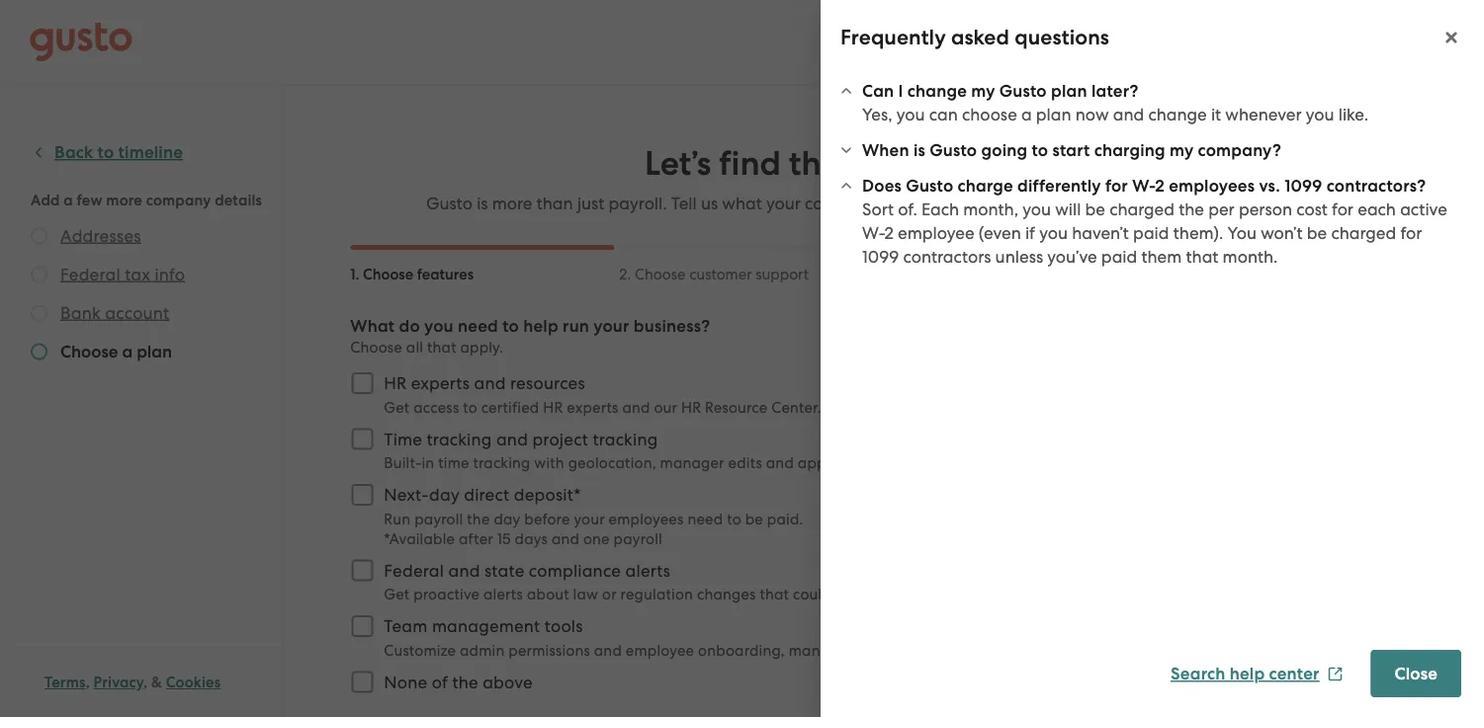 Task type: locate. For each thing, give the bounding box(es) containing it.
and up search
[[1169, 642, 1197, 660]]

your inside what do you need to help run your business? choose all that apply.
[[594, 316, 630, 336]]

2 , from the left
[[144, 674, 148, 692]]

0 horizontal spatial employee
[[626, 642, 694, 660]]

per
[[1209, 200, 1235, 220]]

0 vertical spatial w-
[[1132, 176, 1155, 196]]

1 horizontal spatial need
[[688, 511, 723, 528]]

day inside run payroll the day before your employees need to be paid. *available after 15 days and one payroll
[[494, 511, 521, 528]]

0 horizontal spatial need
[[458, 316, 498, 336]]

needs,
[[882, 194, 933, 214]]

1099 up cost
[[1285, 176, 1323, 196]]

0 vertical spatial an
[[1259, 194, 1279, 214]]

1 horizontal spatial change
[[1149, 105, 1207, 125]]

alerts down "state"
[[484, 586, 523, 604]]

of right none
[[432, 673, 448, 693]]

0 vertical spatial change
[[908, 81, 967, 101]]

2 vertical spatial help
[[1230, 664, 1265, 685]]

to inside frequently asked questions dialog
[[1032, 140, 1048, 160]]

0 vertical spatial that
[[1186, 247, 1219, 267]]

0 vertical spatial more.
[[1230, 455, 1270, 472]]

1 get from the top
[[384, 399, 410, 416]]

for down a
[[1010, 144, 1054, 184]]

alerts up regulation on the bottom left
[[626, 561, 671, 581]]

need down manager
[[688, 511, 723, 528]]

to left paid.
[[727, 511, 742, 528]]

and up proactive
[[448, 561, 480, 581]]

w- down sort
[[862, 223, 885, 243]]

0 horizontal spatial 1099
[[862, 247, 899, 267]]

1 horizontal spatial my
[[1170, 140, 1194, 160]]

choose down the what
[[350, 339, 402, 357]]

that
[[1186, 247, 1219, 267], [427, 339, 457, 357], [760, 586, 789, 604]]

does
[[862, 176, 902, 196]]

1 vertical spatial of
[[432, 673, 448, 693]]

tell
[[671, 194, 697, 214]]

0 vertical spatial employees
[[1169, 176, 1255, 196]]

day down "in" on the bottom of page
[[429, 486, 460, 505]]

0 horizontal spatial charged
[[1110, 200, 1175, 220]]

employees up the one at the left bottom of page
[[609, 511, 684, 528]]

0 vertical spatial need
[[458, 316, 498, 336]]

none
[[384, 673, 428, 693]]

change
[[908, 81, 967, 101], [1149, 105, 1207, 125]]

employee down regulation on the bottom left
[[626, 642, 694, 660]]

w- down charging
[[1132, 176, 1155, 196]]

1 horizontal spatial 2
[[1155, 176, 1165, 196]]

to inside what do you need to help run your business? choose all that apply.
[[503, 316, 519, 336]]

1 horizontal spatial an
[[1259, 194, 1279, 214]]

will
[[1055, 200, 1081, 220]]

1 horizontal spatial charged
[[1331, 223, 1397, 243]]

Next-day direct deposit* checkbox
[[340, 474, 384, 517]]

sort of. each month, you will be charged the per person cost for each active w-2 employee (even if you haven't paid them). you won't be charged for 1099 contractors unless you've paid them that month.
[[862, 200, 1448, 267]]

you right "if" on the top of page
[[1040, 223, 1068, 243]]

0 horizontal spatial ,
[[86, 674, 90, 692]]

the for above
[[452, 673, 478, 693]]

contractors
[[903, 247, 991, 267]]

search
[[1171, 664, 1226, 685]]

of.
[[898, 200, 917, 220]]

2 inside sort of. each month, you will be charged the per person cost for each active w-2 employee (even if you haven't paid them). you won't be charged for 1099 contractors unless you've paid them that month.
[[885, 223, 894, 243]]

plan up the 'we'll'
[[931, 144, 1002, 184]]

, left privacy link
[[86, 674, 90, 692]]

center
[[1269, 664, 1320, 685]]

gusto
[[1000, 81, 1047, 101], [930, 140, 977, 160], [906, 176, 954, 196], [426, 194, 473, 214]]

0 horizontal spatial is
[[477, 194, 488, 214]]

cost
[[1297, 200, 1328, 220]]

the inside run payroll the day before your employees need to be paid. *available after 15 days and one payroll
[[467, 511, 490, 528]]

day up 15
[[494, 511, 521, 528]]

is inside let's find the right plan for you gusto is more than just payroll. tell us what your company needs, and we'll help you save time and feel like an expert.
[[477, 194, 488, 214]]

0 vertical spatial my
[[971, 81, 995, 101]]

1 horizontal spatial alerts
[[626, 561, 671, 581]]

features
[[417, 266, 474, 284]]

1099 down sort
[[862, 247, 899, 267]]

be up haven't at top right
[[1085, 200, 1106, 220]]

need
[[458, 316, 498, 336], [688, 511, 723, 528]]

management
[[432, 617, 540, 637]]

the
[[789, 144, 840, 184], [1179, 200, 1204, 220], [467, 511, 490, 528], [452, 673, 478, 693]]

employee left directory,
[[1027, 642, 1095, 660]]

built-in time tracking with geolocation, manager edits and approvals, automatic payroll syncing, unlimited projects, and more.
[[384, 455, 1270, 472]]

1 vertical spatial experts
[[567, 399, 619, 416]]

0 horizontal spatial 2
[[885, 223, 894, 243]]

0 vertical spatial payroll
[[952, 455, 1000, 472]]

privacy link
[[93, 674, 144, 692]]

your inside run payroll the day before your employees need to be paid. *available after 15 days and one payroll
[[574, 511, 605, 528]]

charged
[[1110, 200, 1175, 220], [1331, 223, 1397, 243]]

your up the one at the left bottom of page
[[574, 511, 605, 528]]

change up can
[[908, 81, 967, 101]]

1 vertical spatial payroll
[[415, 511, 463, 528]]

0 horizontal spatial change
[[908, 81, 967, 101]]

your
[[766, 194, 801, 214], [594, 316, 630, 336], [574, 511, 605, 528], [881, 586, 912, 604]]

proactive
[[414, 586, 480, 604]]

an
[[1259, 194, 1279, 214], [1005, 642, 1023, 660]]

each
[[1358, 200, 1396, 220]]

help left 'run'
[[523, 316, 559, 336]]

and down the later?
[[1113, 105, 1144, 125]]

get for hr
[[384, 399, 410, 416]]

1 vertical spatial that
[[427, 339, 457, 357]]

get up time
[[384, 399, 410, 416]]

the inside sort of. each month, you will be charged the per person cost for each active w-2 employee (even if you haven't paid them). you won't be charged for 1099 contractors unless you've paid them that month.
[[1179, 200, 1204, 220]]

number
[[959, 266, 1013, 283]]

0 vertical spatial get
[[384, 399, 410, 416]]

1 vertical spatial my
[[1170, 140, 1194, 160]]

month,
[[963, 200, 1019, 220]]

1 horizontal spatial employee
[[898, 223, 975, 243]]

1 vertical spatial more.
[[1200, 642, 1240, 660]]

terms , privacy , & cookies
[[45, 674, 221, 692]]

charged down each
[[1331, 223, 1397, 243]]

and down or
[[594, 642, 622, 660]]

1 horizontal spatial employees
[[1169, 176, 1255, 196]]

employees
[[1169, 176, 1255, 196], [609, 511, 684, 528]]

and left our
[[622, 399, 650, 416]]

0 horizontal spatial an
[[1005, 642, 1023, 660]]

1 vertical spatial need
[[688, 511, 723, 528]]

to left start
[[1032, 140, 1048, 160]]

choose up business? on the top left
[[635, 266, 686, 283]]

your right 'run'
[[594, 316, 630, 336]]

the up after
[[467, 511, 490, 528]]

0 vertical spatial of
[[1017, 266, 1030, 283]]

you up save
[[1062, 144, 1119, 184]]

0 vertical spatial help
[[1011, 194, 1045, 214]]

you left like.
[[1306, 105, 1335, 125]]

1 vertical spatial 2
[[885, 223, 894, 243]]

all
[[406, 339, 423, 357]]

edits
[[728, 455, 762, 472]]

0 horizontal spatial help
[[523, 316, 559, 336]]

paid down haven't at top right
[[1102, 247, 1138, 267]]

0 vertical spatial is
[[914, 140, 926, 160]]

plan inside let's find the right plan for you gusto is more than just payroll. tell us what your company needs, and we'll help you save time and feel like an expert.
[[931, 144, 1002, 184]]

choose customer support
[[635, 266, 809, 283]]

and down before
[[552, 531, 580, 548]]

1099
[[1285, 176, 1323, 196], [862, 247, 899, 267]]

choose up the what
[[363, 266, 414, 284]]

my up choose
[[971, 81, 995, 101]]

0 horizontal spatial time
[[438, 455, 469, 472]]

0 vertical spatial experts
[[411, 374, 470, 394]]

charging
[[1094, 140, 1166, 160]]

projects,
[[1134, 455, 1194, 472]]

time right save
[[1122, 194, 1156, 214]]

be left paid.
[[745, 511, 763, 528]]

affect
[[835, 586, 877, 604]]

the up them).
[[1179, 200, 1204, 220]]

, left &
[[144, 674, 148, 692]]

0 horizontal spatial alerts
[[484, 586, 523, 604]]

1 vertical spatial day
[[494, 511, 521, 528]]

hr down resources
[[543, 399, 563, 416]]

0 vertical spatial 1099
[[1285, 176, 1323, 196]]

0 vertical spatial alerts
[[626, 561, 671, 581]]

payroll up *available
[[415, 511, 463, 528]]

or
[[602, 586, 617, 604]]

need up apply.
[[458, 316, 498, 336]]

directory,
[[1099, 642, 1165, 660]]

0 vertical spatial be
[[1085, 200, 1106, 220]]

2 horizontal spatial help
[[1230, 664, 1265, 685]]

1 vertical spatial alerts
[[484, 586, 523, 604]]

1 vertical spatial change
[[1149, 105, 1207, 125]]

more. up search
[[1200, 642, 1240, 660]]

and left feel
[[1160, 194, 1192, 214]]

choose features
[[363, 266, 474, 284]]

choose for choose features
[[363, 266, 414, 284]]

you left save
[[1049, 194, 1078, 214]]

experts up project
[[567, 399, 619, 416]]

employee down each
[[898, 223, 975, 243]]

1 horizontal spatial payroll
[[614, 531, 662, 548]]

employees inside frequently asked questions dialog
[[1169, 176, 1255, 196]]

1 vertical spatial 1099
[[862, 247, 899, 267]]

more. right 'projects,'
[[1230, 455, 1270, 472]]

law
[[573, 586, 598, 604]]

0 horizontal spatial w-
[[862, 223, 885, 243]]

1 , from the left
[[86, 674, 90, 692]]

1 horizontal spatial that
[[760, 586, 789, 604]]

help inside frequently asked questions dialog
[[1230, 664, 1265, 685]]

charged down does gusto charge differently for w-2 employees vs. 1099 contractors? on the top right of page
[[1110, 200, 1175, 220]]

time
[[384, 430, 422, 449]]

to up apply.
[[503, 316, 519, 336]]

0 vertical spatial day
[[429, 486, 460, 505]]

0 horizontal spatial be
[[745, 511, 763, 528]]

hr right our
[[681, 399, 701, 416]]

payroll right the one at the left bottom of page
[[614, 531, 662, 548]]

1 horizontal spatial experts
[[567, 399, 619, 416]]

2 get from the top
[[384, 586, 410, 604]]

1 horizontal spatial is
[[914, 140, 926, 160]]

help up "if" on the top of page
[[1011, 194, 1045, 214]]

confirm
[[901, 266, 956, 283]]

0 vertical spatial time
[[1122, 194, 1156, 214]]

2 down charging
[[1155, 176, 1165, 196]]

gusto left more
[[426, 194, 473, 214]]

you inside what do you need to help run your business? choose all that apply.
[[424, 316, 454, 336]]

the down admin at the left bottom of the page
[[452, 673, 478, 693]]

close button
[[1371, 651, 1462, 698]]

paid up 'them'
[[1133, 223, 1169, 243]]

1 vertical spatial is
[[477, 194, 488, 214]]

1 vertical spatial w-
[[862, 223, 885, 243]]

and right 'projects,'
[[1198, 455, 1226, 472]]

that left could
[[760, 586, 789, 604]]

0 horizontal spatial day
[[429, 486, 460, 505]]

2 horizontal spatial that
[[1186, 247, 1219, 267]]

1 vertical spatial help
[[523, 316, 559, 336]]

that inside sort of. each month, you will be charged the per person cost for each active w-2 employee (even if you haven't paid them). you won't be charged for 1099 contractors unless you've paid them that month.
[[1186, 247, 1219, 267]]

2 vertical spatial that
[[760, 586, 789, 604]]

0 horizontal spatial experts
[[411, 374, 470, 394]]

payroll
[[952, 455, 1000, 472], [415, 511, 463, 528], [614, 531, 662, 548]]

whenever
[[1226, 105, 1302, 125]]

your right what
[[766, 194, 801, 214]]

2 vertical spatial be
[[745, 511, 763, 528]]

next-
[[384, 486, 429, 505]]

is left more
[[477, 194, 488, 214]]

get
[[384, 399, 410, 416], [384, 586, 410, 604]]

time right "in" on the bottom of page
[[438, 455, 469, 472]]

1 vertical spatial be
[[1307, 223, 1327, 243]]

w-
[[1132, 176, 1155, 196], [862, 223, 885, 243]]

unless
[[995, 247, 1043, 267]]

the up company
[[789, 144, 840, 184]]

1 horizontal spatial day
[[494, 511, 521, 528]]

2 vertical spatial payroll
[[614, 531, 662, 548]]

1 vertical spatial get
[[384, 586, 410, 604]]

1 horizontal spatial w-
[[1132, 176, 1155, 196]]

you right do
[[424, 316, 454, 336]]

payroll left syncing,
[[952, 455, 1000, 472]]

team.
[[915, 586, 956, 604]]

employee
[[898, 223, 975, 243], [626, 642, 694, 660], [1027, 642, 1095, 660]]

1 vertical spatial paid
[[1102, 247, 1138, 267]]

an right like
[[1259, 194, 1279, 214]]

get down federal
[[384, 586, 410, 604]]

choose for choose customer support
[[635, 266, 686, 283]]

search help center
[[1171, 664, 1320, 685]]

help
[[1011, 194, 1045, 214], [523, 316, 559, 336], [1230, 664, 1265, 685]]

each
[[922, 200, 959, 220]]

of
[[1017, 266, 1030, 283], [432, 673, 448, 693]]

and
[[1113, 105, 1144, 125], [937, 194, 969, 214], [1160, 194, 1192, 214], [474, 374, 506, 394], [622, 399, 650, 416], [496, 430, 528, 449], [766, 455, 794, 472], [1198, 455, 1226, 472], [552, 531, 580, 548], [448, 561, 480, 581], [594, 642, 622, 660], [1169, 642, 1197, 660]]

permissions
[[509, 642, 590, 660]]

faqs
[[1406, 158, 1447, 178]]

change left it at right
[[1149, 105, 1207, 125]]

that down them).
[[1186, 247, 1219, 267]]

employees up the per
[[1169, 176, 1255, 196]]

choose down them).
[[1168, 266, 1219, 283]]

0 horizontal spatial that
[[427, 339, 457, 357]]

2 horizontal spatial payroll
[[952, 455, 1000, 472]]

plan down you
[[1223, 266, 1254, 283]]

hr down all
[[384, 374, 407, 394]]

an inside let's find the right plan for you gusto is more than just payroll. tell us what your company needs, and we'll help you save time and feel like an expert.
[[1259, 194, 1279, 214]]

paid
[[1133, 223, 1169, 243], [1102, 247, 1138, 267]]

be
[[1085, 200, 1106, 220], [1307, 223, 1327, 243], [745, 511, 763, 528]]

1 horizontal spatial time
[[1122, 194, 1156, 214]]

experts up 'access'
[[411, 374, 470, 394]]

team management tools
[[384, 617, 583, 637]]

you down i
[[897, 105, 925, 125]]

1 horizontal spatial help
[[1011, 194, 1045, 214]]

&
[[151, 674, 162, 692]]

help left center
[[1230, 664, 1265, 685]]

0 horizontal spatial employees
[[609, 511, 684, 528]]

time inside let's find the right plan for you gusto is more than just payroll. tell us what your company needs, and we'll help you save time and feel like an expert.
[[1122, 194, 1156, 214]]

1 vertical spatial employees
[[609, 511, 684, 528]]

1 horizontal spatial ,
[[144, 674, 148, 692]]

my up does gusto charge differently for w-2 employees vs. 1099 contractors? on the top right of page
[[1170, 140, 1194, 160]]

center.
[[772, 399, 822, 416]]

tracking down the time tracking and project tracking
[[473, 455, 531, 472]]

tracking
[[427, 430, 492, 449], [593, 430, 658, 449], [473, 455, 531, 472]]

you up "if" on the top of page
[[1023, 200, 1051, 220]]

of left states
[[1017, 266, 1030, 283]]

and left the 'we'll'
[[937, 194, 969, 214]]

alerts
[[626, 561, 671, 581], [484, 586, 523, 604]]

i
[[899, 81, 903, 101]]

built-
[[384, 455, 422, 472]]

the inside let's find the right plan for you gusto is more than just payroll. tell us what your company needs, and we'll help you save time and feel like an expert.
[[789, 144, 840, 184]]

0 horizontal spatial payroll
[[415, 511, 463, 528]]

is right when
[[914, 140, 926, 160]]

terms
[[45, 674, 86, 692]]

business?
[[634, 316, 710, 336]]

employee inside sort of. each month, you will be charged the per person cost for each active w-2 employee (even if you haven't paid them). you won't be charged for 1099 contractors unless you've paid them that month.
[[898, 223, 975, 243]]

(even
[[979, 223, 1021, 243]]



Task type: describe. For each thing, give the bounding box(es) containing it.
Time tracking and project tracking checkbox
[[340, 418, 384, 461]]

now
[[1076, 105, 1109, 125]]

paid.
[[767, 511, 803, 528]]

let's
[[645, 144, 711, 184]]

None of the above checkbox
[[340, 661, 384, 705]]

a
[[1022, 105, 1032, 125]]

time tracking and project tracking
[[384, 430, 658, 449]]

could
[[793, 586, 832, 604]]

1 vertical spatial time
[[438, 455, 469, 472]]

gusto up a
[[1000, 81, 1047, 101]]

cookies
[[166, 674, 221, 692]]

geolocation,
[[568, 455, 656, 472]]

and down certified
[[496, 430, 528, 449]]

1 vertical spatial an
[[1005, 642, 1023, 660]]

0 vertical spatial paid
[[1133, 223, 1169, 243]]

differently
[[1018, 176, 1101, 196]]

0 vertical spatial charged
[[1110, 200, 1175, 220]]

help inside what do you need to help run your business? choose all that apply.
[[523, 316, 559, 336]]

close
[[1395, 664, 1438, 684]]

syncing,
[[1004, 455, 1061, 472]]

frequently
[[841, 25, 946, 50]]

terms link
[[45, 674, 86, 692]]

do
[[399, 316, 420, 336]]

after
[[459, 531, 493, 548]]

1 vertical spatial charged
[[1331, 223, 1397, 243]]

w- inside sort of. each month, you will be charged the per person cost for each active w-2 employee (even if you haven't paid them). you won't be charged for 1099 contractors unless you've paid them that month.
[[862, 223, 885, 243]]

the for day
[[467, 511, 490, 528]]

month.
[[1223, 247, 1278, 267]]

Team management tools checkbox
[[340, 605, 384, 649]]

when
[[862, 140, 910, 160]]

15
[[497, 531, 511, 548]]

employees inside run payroll the day before your employees need to be paid. *available after 15 days and one payroll
[[609, 511, 684, 528]]

1 horizontal spatial 1099
[[1285, 176, 1323, 196]]

2 horizontal spatial employee
[[1027, 642, 1095, 660]]

0 horizontal spatial hr
[[384, 374, 407, 394]]

certified
[[481, 399, 539, 416]]

search help center link
[[1171, 664, 1344, 685]]

cookies button
[[166, 671, 221, 695]]

choose inside what do you need to help run your business? choose all that apply.
[[350, 339, 402, 357]]

for inside let's find the right plan for you gusto is more than just payroll. tell us what your company needs, and we'll help you save time and feel like an expert.
[[1010, 144, 1054, 184]]

need inside what do you need to help run your business? choose all that apply.
[[458, 316, 498, 336]]

going
[[981, 140, 1028, 160]]

deposit*
[[514, 486, 581, 505]]

1 horizontal spatial of
[[1017, 266, 1030, 283]]

plan up now
[[1051, 81, 1088, 101]]

and up certified
[[474, 374, 506, 394]]

federal and state compliance alerts
[[384, 561, 671, 581]]

them
[[1142, 247, 1182, 267]]

customize admin permissions and employee onboarding, manage remote teams, create an employee directory, and more.
[[384, 642, 1240, 660]]

create
[[956, 642, 1001, 660]]

and right 'edits'
[[766, 455, 794, 472]]

to down hr experts and resources
[[463, 399, 477, 416]]

state
[[485, 561, 525, 581]]

feel
[[1196, 194, 1224, 214]]

choose for choose plan
[[1168, 266, 1219, 283]]

in
[[422, 455, 435, 472]]

your left the team.
[[881, 586, 912, 604]]

won't
[[1261, 223, 1303, 243]]

you've
[[1048, 247, 1097, 267]]

2 horizontal spatial be
[[1307, 223, 1327, 243]]

to inside run payroll the day before your employees need to be paid. *available after 15 days and one payroll
[[727, 511, 742, 528]]

admin
[[460, 642, 505, 660]]

be inside run payroll the day before your employees need to be paid. *available after 15 days and one payroll
[[745, 511, 763, 528]]

1099 inside sort of. each month, you will be charged the per person cost for each active w-2 employee (even if you haven't paid them). you won't be charged for 1099 contractors unless you've paid them that month.
[[862, 247, 899, 267]]

them).
[[1174, 223, 1224, 243]]

manager
[[660, 455, 725, 472]]

run
[[384, 511, 411, 528]]

home image
[[30, 22, 133, 62]]

for down active at top
[[1401, 223, 1422, 243]]

states
[[1034, 266, 1074, 283]]

get for federal
[[384, 586, 410, 604]]

can
[[929, 105, 958, 125]]

0 horizontal spatial my
[[971, 81, 995, 101]]

when is gusto going to start charging my company?
[[862, 140, 1282, 160]]

company
[[805, 194, 878, 214]]

Federal and state compliance alerts checkbox
[[340, 549, 384, 593]]

manage
[[789, 642, 848, 660]]

days
[[515, 531, 548, 548]]

charge
[[958, 176, 1014, 196]]

active
[[1400, 200, 1448, 220]]

does gusto charge differently for w-2 employees vs. 1099 contractors?
[[862, 176, 1426, 196]]

with
[[534, 455, 565, 472]]

faqs button
[[1383, 157, 1447, 180]]

federal
[[384, 561, 444, 581]]

help inside let's find the right plan for you gusto is more than just payroll. tell us what your company needs, and we'll help you save time and feel like an expert.
[[1011, 194, 1045, 214]]

resource
[[705, 399, 768, 416]]

unlimited
[[1064, 455, 1130, 472]]

and inside frequently asked questions dialog
[[1113, 105, 1144, 125]]

customize
[[384, 642, 456, 660]]

customer
[[689, 266, 752, 283]]

privacy
[[93, 674, 144, 692]]

later?
[[1092, 81, 1139, 101]]

tracking down 'access'
[[427, 430, 492, 449]]

you
[[1228, 223, 1257, 243]]

for right cost
[[1332, 200, 1354, 220]]

next-day direct deposit*
[[384, 486, 581, 505]]

plan right a
[[1036, 105, 1072, 125]]

that inside what do you need to help run your business? choose all that apply.
[[427, 339, 457, 357]]

compliance
[[529, 561, 621, 581]]

tracking up geolocation,
[[593, 430, 658, 449]]

account menu element
[[1100, 0, 1452, 84]]

it
[[1211, 105, 1221, 125]]

access
[[414, 399, 459, 416]]

us
[[701, 194, 718, 214]]

start
[[1053, 140, 1090, 160]]

questions
[[1015, 25, 1110, 50]]

what
[[722, 194, 762, 214]]

the for right
[[789, 144, 840, 184]]

is inside frequently asked questions dialog
[[914, 140, 926, 160]]

let's find the right plan for you gusto is more than just payroll. tell us what your company needs, and we'll help you save time and feel like an expert.
[[426, 144, 1338, 214]]

choose plan
[[1168, 266, 1254, 283]]

1 horizontal spatial hr
[[543, 399, 563, 416]]

gusto down can
[[930, 140, 977, 160]]

frequently asked questions dialog
[[821, 0, 1481, 718]]

just
[[577, 194, 605, 214]]

0 horizontal spatial of
[[432, 673, 448, 693]]

0 vertical spatial 2
[[1155, 176, 1165, 196]]

gusto inside let's find the right plan for you gusto is more than just payroll. tell us what your company needs, and we'll help you save time and feel like an expert.
[[426, 194, 473, 214]]

sort
[[862, 200, 894, 220]]

teams,
[[905, 642, 952, 660]]

like
[[1229, 194, 1254, 214]]

for down charging
[[1106, 176, 1128, 196]]

changes
[[697, 586, 756, 604]]

need inside run payroll the day before your employees need to be paid. *available after 15 days and one payroll
[[688, 511, 723, 528]]

like.
[[1339, 105, 1369, 125]]

about
[[527, 586, 569, 604]]

onboarding,
[[698, 642, 785, 660]]

HR experts and resources checkbox
[[340, 362, 384, 405]]

gusto up each
[[906, 176, 954, 196]]

direct
[[464, 486, 510, 505]]

apply.
[[460, 339, 503, 357]]

get access to certified hr experts and our hr resource center.
[[384, 399, 822, 416]]

yes,
[[862, 105, 893, 125]]

automatic
[[876, 455, 948, 472]]

2 horizontal spatial hr
[[681, 399, 701, 416]]

your inside let's find the right plan for you gusto is more than just payroll. tell us what your company needs, and we'll help you save time and feel like an expert.
[[766, 194, 801, 214]]

1 horizontal spatial be
[[1085, 200, 1106, 220]]

find
[[719, 144, 781, 184]]

and inside run payroll the day before your employees need to be paid. *available after 15 days and one payroll
[[552, 531, 580, 548]]

run
[[563, 316, 590, 336]]



Task type: vqa. For each thing, say whether or not it's contained in the screenshot.
the left ,
yes



